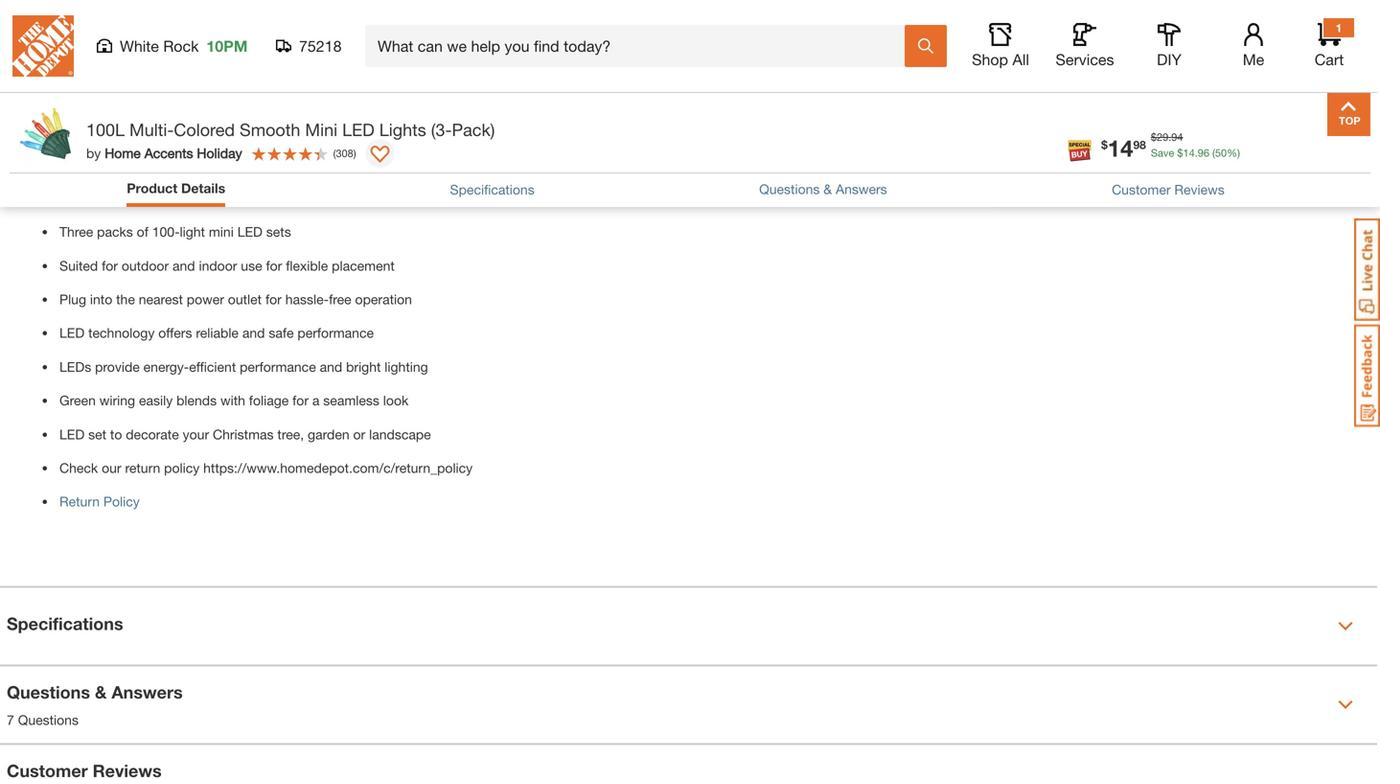 Task type: locate. For each thing, give the bounding box(es) containing it.
light up suited for outdoor and indoor use for flexible placement
[[180, 224, 205, 240]]

or
[[414, 152, 426, 167], [353, 426, 365, 442]]

set
[[88, 426, 106, 442]]

product details
[[7, 17, 134, 38], [127, 180, 225, 196]]

your
[[251, 152, 277, 167], [1108, 152, 1134, 167], [183, 426, 209, 442]]

suitable
[[344, 176, 391, 192]]

0 vertical spatial sets
[[948, 152, 973, 167]]

energy-
[[143, 359, 189, 375]]

1 horizontal spatial multicolor
[[498, 127, 557, 143]]

these
[[1227, 152, 1263, 167]]

What can we help you find today? search field
[[378, 26, 904, 66]]

the
[[1239, 127, 1258, 143], [116, 291, 135, 307]]

2 horizontal spatial with
[[802, 152, 827, 167]]

0 horizontal spatial specifications
[[7, 613, 123, 634]]

answers inside questions & answers 7 questions
[[112, 682, 183, 702]]

light down create
[[919, 152, 944, 167]]

1 horizontal spatial tree,
[[346, 152, 372, 167]]

feedback link image
[[1354, 324, 1380, 428]]

christmas up 'strand'
[[684, 127, 745, 143]]

44
[[865, 152, 880, 167]]

1 vertical spatial .
[[1195, 147, 1198, 159]]

or inside round off a colorful and elegant christmas decor with this three-pack of 100 multicolor green wire mini led christmas lights. the multicolor lights create a vibrant and festive holiday atmosphere, while the lighted length of 29 feet lets you spruce up your christmas tree, porch or garden. featuring a linkable design, this led strand connects with up to 44 other light sets to help you illuminate your entire roofline. these multicolor green wire mini led christmas lights are suitable for indoor and outdoor use.
[[414, 152, 426, 167]]

round off a colorful and elegant christmas decor with this three-pack of 100 multicolor green wire mini led christmas lights. the multicolor lights create a vibrant and festive holiday atmosphere, while the lighted length of 29 feet lets you spruce up your christmas tree, porch or garden. featuring a linkable design, this led strand connects with up to 44 other light sets to help you illuminate your entire roofline. these multicolor green wire mini led christmas lights are suitable for indoor and outdoor use.
[[35, 127, 1302, 192]]

entire
[[1138, 152, 1171, 167]]

led left set
[[59, 426, 85, 442]]

for down porch
[[395, 176, 411, 192]]

questions for questions & answers
[[759, 182, 820, 197]]

all
[[1013, 50, 1029, 69]]

2 horizontal spatial to
[[977, 152, 988, 167]]

$
[[1151, 131, 1157, 143], [1101, 138, 1108, 151], [1177, 147, 1183, 159]]

1 horizontal spatial light
[[919, 152, 944, 167]]

0 vertical spatial light
[[919, 152, 944, 167]]

0 horizontal spatial 29
[[92, 152, 107, 167]]

technology
[[88, 325, 155, 341]]

services
[[1056, 50, 1114, 69]]

wire down lets
[[136, 176, 160, 192]]

0 vertical spatial 29
[[1157, 131, 1169, 143]]

product
[[7, 17, 72, 38], [127, 180, 177, 196]]

plug
[[59, 291, 86, 307]]

0 vertical spatial details
[[77, 17, 134, 38]]

the home depot logo image
[[12, 15, 74, 77]]

multicolor
[[498, 127, 557, 143], [814, 127, 874, 143], [35, 176, 95, 192]]

1 horizontal spatial this
[[647, 152, 669, 167]]

( left )
[[333, 147, 336, 159]]

1 horizontal spatial indoor
[[415, 176, 453, 192]]

operation
[[355, 291, 412, 307]]

1 horizontal spatial details
[[181, 180, 225, 196]]

0 vertical spatial &
[[824, 182, 832, 197]]

christmas up holiday
[[231, 127, 292, 143]]

1 vertical spatial wire
[[136, 176, 160, 192]]

to
[[850, 152, 862, 167], [977, 152, 988, 167], [110, 426, 122, 442]]

0 horizontal spatial tree,
[[277, 426, 304, 442]]

specifications up questions & answers 7 questions
[[7, 613, 123, 634]]

the up %)
[[1239, 127, 1258, 143]]

roofline.
[[1175, 152, 1223, 167]]

strand
[[701, 152, 739, 167]]

sets
[[948, 152, 973, 167], [266, 224, 291, 240]]

details
[[77, 17, 134, 38], [181, 180, 225, 196]]

power
[[187, 291, 224, 307]]

live chat image
[[1354, 219, 1380, 321]]

policy
[[164, 460, 200, 476]]

cart 1
[[1315, 21, 1344, 69]]

for right suited
[[102, 258, 118, 273]]

0 horizontal spatial with
[[220, 393, 245, 408]]

customer reviews button
[[1112, 180, 1225, 200], [1112, 180, 1225, 200]]

$ down "94"
[[1177, 147, 1183, 159]]

100
[[472, 127, 494, 143]]

0 horizontal spatial &
[[95, 682, 107, 702]]

return policy
[[59, 494, 140, 510]]

indoor inside round off a colorful and elegant christmas decor with this three-pack of 100 multicolor green wire mini led christmas lights. the multicolor lights create a vibrant and festive holiday atmosphere, while the lighted length of 29 feet lets you spruce up your christmas tree, porch or garden. featuring a linkable design, this led strand connects with up to 44 other light sets to help you illuminate your entire roofline. these multicolor green wire mini led christmas lights are suitable for indoor and outdoor use.
[[415, 176, 453, 192]]

14 left "entire"
[[1108, 134, 1133, 162]]

for for green wiring easily blends with foliage for a seamless look
[[293, 393, 309, 408]]

1 vertical spatial 29
[[92, 152, 107, 167]]

performance down safe at left top
[[240, 359, 316, 375]]

for for plug into the nearest power outlet for hassle-free operation
[[265, 291, 282, 307]]

green up linkable
[[561, 127, 595, 143]]

tree, left garden
[[277, 426, 304, 442]]

$ right 98
[[1151, 131, 1157, 143]]

to right set
[[110, 426, 122, 442]]

or right garden
[[353, 426, 365, 442]]

are
[[322, 176, 341, 192]]

multicolor up 44
[[814, 127, 874, 143]]

with down the leds provide energy-efficient performance and bright lighting
[[220, 393, 245, 408]]

lighting
[[385, 359, 428, 375]]

7
[[7, 712, 14, 728]]

this up display image
[[363, 127, 384, 143]]

2 vertical spatial with
[[220, 393, 245, 408]]

for right use
[[266, 258, 282, 273]]

98
[[1133, 138, 1146, 151]]

2 vertical spatial mini
[[209, 224, 234, 240]]

lights
[[877, 127, 909, 143], [286, 176, 318, 192]]

this right design,
[[647, 152, 669, 167]]

75218
[[299, 37, 342, 55]]

1 vertical spatial mini
[[164, 176, 189, 192]]

questions & answers button
[[759, 180, 887, 200], [759, 180, 887, 200]]

29 inside round off a colorful and elegant christmas decor with this three-pack of 100 multicolor green wire mini led christmas lights. the multicolor lights create a vibrant and festive holiday atmosphere, while the lighted length of 29 feet lets you spruce up your christmas tree, porch or garden. featuring a linkable design, this led strand connects with up to 44 other light sets to help you illuminate your entire roofline. these multicolor green wire mini led christmas lights are suitable for indoor and outdoor use.
[[92, 152, 107, 167]]

performance down free
[[298, 325, 374, 341]]

308
[[336, 147, 353, 159]]

0 horizontal spatial the
[[116, 291, 135, 307]]

0 vertical spatial tree,
[[346, 152, 372, 167]]

1 ( from the left
[[1213, 147, 1215, 159]]

indoor down garden.
[[415, 176, 453, 192]]

and down three packs of 100-light mini led sets
[[173, 258, 195, 273]]

wiring
[[99, 393, 135, 408]]

mini up design,
[[627, 127, 652, 143]]

off
[[79, 127, 94, 143]]

( inside $ 29 . 94 save $ 14 . 96 ( 50 %)
[[1213, 147, 1215, 159]]

1 horizontal spatial outdoor
[[483, 176, 530, 192]]

questions up 7
[[7, 682, 90, 702]]

of down off
[[76, 152, 88, 167]]

2 horizontal spatial mini
[[627, 127, 652, 143]]

details right the home depot logo
[[77, 17, 134, 38]]

0 vertical spatial this
[[363, 127, 384, 143]]

0 horizontal spatial $
[[1101, 138, 1108, 151]]

for right the outlet
[[265, 291, 282, 307]]

product details button
[[0, 0, 1377, 66], [127, 178, 225, 202], [127, 178, 225, 198]]

with
[[334, 127, 359, 143], [802, 152, 827, 167], [220, 393, 245, 408]]

0 horizontal spatial .
[[1169, 131, 1172, 143]]

questions right 7
[[18, 712, 79, 728]]

1 vertical spatial this
[[647, 152, 669, 167]]

leds
[[59, 359, 91, 375]]

specifications down featuring
[[450, 182, 535, 197]]

featuring
[[479, 152, 536, 167]]

1 vertical spatial tree,
[[277, 426, 304, 442]]

with down the
[[802, 152, 827, 167]]

1 horizontal spatial answers
[[836, 182, 887, 197]]

0 horizontal spatial outdoor
[[122, 258, 169, 273]]

& inside questions & answers 7 questions
[[95, 682, 107, 702]]

1 horizontal spatial or
[[414, 152, 426, 167]]

0 vertical spatial outdoor
[[483, 176, 530, 192]]

answers for questions & answers 7 questions
[[112, 682, 183, 702]]

outdoor down featuring
[[483, 176, 530, 192]]

light
[[919, 152, 944, 167], [180, 224, 205, 240]]

2 you from the left
[[1022, 152, 1043, 167]]

0 horizontal spatial lights
[[286, 176, 318, 192]]

( right 96
[[1213, 147, 1215, 159]]

sets down vibrant on the right top of the page
[[948, 152, 973, 167]]

1 vertical spatial or
[[353, 426, 365, 442]]

%)
[[1227, 147, 1240, 159]]

indoor left use
[[199, 258, 237, 273]]

questions
[[759, 182, 820, 197], [7, 682, 90, 702], [18, 712, 79, 728]]

outdoor up nearest in the top of the page
[[122, 258, 169, 273]]

0 vertical spatial green
[[561, 127, 595, 143]]

green down feet on the left top
[[98, 176, 132, 192]]

easily
[[139, 393, 173, 408]]

mini down accents
[[164, 176, 189, 192]]

lights up other
[[877, 127, 909, 143]]

0 vertical spatial indoor
[[415, 176, 453, 192]]

shop all button
[[970, 23, 1031, 69]]

up
[[232, 152, 247, 167], [831, 152, 846, 167]]

lights left are
[[286, 176, 318, 192]]

. left 50
[[1195, 147, 1198, 159]]

with up ( 308 )
[[334, 127, 359, 143]]

1 vertical spatial of
[[76, 152, 88, 167]]

2 horizontal spatial your
[[1108, 152, 1134, 167]]

1 horizontal spatial with
[[334, 127, 359, 143]]

94
[[1172, 131, 1183, 143]]

a right off
[[98, 127, 105, 143]]

2 ( from the left
[[333, 147, 336, 159]]

tree, up suitable
[[346, 152, 372, 167]]

multicolor up featuring
[[498, 127, 557, 143]]

0 horizontal spatial you
[[161, 152, 183, 167]]

https://www.homedepot.com/c/return_policy
[[203, 460, 473, 476]]

$ inside $ 14 98
[[1101, 138, 1108, 151]]

your down 98
[[1108, 152, 1134, 167]]

29 inside $ 29 . 94 save $ 14 . 96 ( 50 %)
[[1157, 131, 1169, 143]]

to left 44
[[850, 152, 862, 167]]

0 horizontal spatial indoor
[[199, 258, 237, 273]]

or right porch
[[414, 152, 426, 167]]

1 horizontal spatial you
[[1022, 152, 1043, 167]]

0 horizontal spatial sets
[[266, 224, 291, 240]]

1 vertical spatial answers
[[112, 682, 183, 702]]

festive
[[1036, 127, 1075, 143]]

display image
[[371, 146, 390, 165]]

sets up the flexible
[[266, 224, 291, 240]]

0 vertical spatial product
[[7, 17, 72, 38]]

0 horizontal spatial wire
[[136, 176, 160, 192]]

for right foliage
[[293, 393, 309, 408]]

tree,
[[346, 152, 372, 167], [277, 426, 304, 442]]

and left bright
[[320, 359, 342, 375]]

your down 'blends'
[[183, 426, 209, 442]]

0 vertical spatial or
[[414, 152, 426, 167]]

29
[[1157, 131, 1169, 143], [92, 152, 107, 167]]

0 horizontal spatial of
[[76, 152, 88, 167]]

you
[[161, 152, 183, 167], [1022, 152, 1043, 167]]

caret image
[[1338, 619, 1353, 634]]

of left 100
[[457, 127, 468, 143]]

landscape
[[369, 426, 431, 442]]

1 vertical spatial green
[[98, 176, 132, 192]]

and up 'help'
[[1010, 127, 1032, 143]]

check our return policy https://www.homedepot.com/c/return_policy
[[59, 460, 473, 476]]

& for questions & answers
[[824, 182, 832, 197]]

0 vertical spatial .
[[1169, 131, 1172, 143]]

wire
[[598, 127, 623, 143], [136, 176, 160, 192]]

0 horizontal spatial multicolor
[[35, 176, 95, 192]]

a up use.
[[540, 152, 547, 167]]

1 horizontal spatial $
[[1151, 131, 1157, 143]]

29 left feet on the left top
[[92, 152, 107, 167]]

porch
[[376, 152, 411, 167]]

0 horizontal spatial (
[[333, 147, 336, 159]]

mini
[[305, 119, 337, 140]]

1 vertical spatial product details
[[127, 180, 225, 196]]

1 horizontal spatial lights
[[877, 127, 909, 143]]

safe
[[269, 325, 294, 341]]

to left 'help'
[[977, 152, 988, 167]]

1 horizontal spatial 29
[[1157, 131, 1169, 143]]

led down 'plug'
[[59, 325, 85, 341]]

sets inside round off a colorful and elegant christmas decor with this three-pack of 100 multicolor green wire mini led christmas lights. the multicolor lights create a vibrant and festive holiday atmosphere, while the lighted length of 29 feet lets you spruce up your christmas tree, porch or garden. featuring a linkable design, this led strand connects with up to 44 other light sets to help you illuminate your entire roofline. these multicolor green wire mini led christmas lights are suitable for indoor and outdoor use.
[[948, 152, 973, 167]]

your down the smooth
[[251, 152, 277, 167]]

a
[[98, 127, 105, 143], [954, 127, 961, 143], [540, 152, 547, 167], [312, 393, 320, 408]]

14 left 96
[[1183, 147, 1195, 159]]

2 horizontal spatial of
[[457, 127, 468, 143]]

0 vertical spatial with
[[334, 127, 359, 143]]

mini up suited for outdoor and indoor use for flexible placement
[[209, 224, 234, 240]]

2 vertical spatial of
[[137, 224, 148, 240]]

multicolor down 'length'
[[35, 176, 95, 192]]

1 vertical spatial questions
[[7, 682, 90, 702]]

( 308 )
[[333, 147, 356, 159]]

0 horizontal spatial this
[[363, 127, 384, 143]]

reviews
[[1175, 182, 1225, 197]]

up right spruce
[[232, 152, 247, 167]]

10pm
[[206, 37, 248, 55]]

1 horizontal spatial wire
[[598, 127, 623, 143]]

illuminate
[[1047, 152, 1104, 167]]

29 left "94"
[[1157, 131, 1169, 143]]

of left "100-"
[[137, 224, 148, 240]]

0 horizontal spatial details
[[77, 17, 134, 38]]

0 horizontal spatial light
[[180, 224, 205, 240]]

by
[[86, 145, 101, 161]]

0 vertical spatial the
[[1239, 127, 1258, 143]]

0 horizontal spatial 14
[[1108, 134, 1133, 162]]

details down spruce
[[181, 180, 225, 196]]

use
[[241, 258, 262, 273]]

. up save
[[1169, 131, 1172, 143]]

1 horizontal spatial product
[[127, 180, 177, 196]]

three
[[59, 224, 93, 240]]

the right into
[[116, 291, 135, 307]]

holiday
[[197, 145, 242, 161]]

$ up illuminate
[[1101, 138, 1108, 151]]

0 vertical spatial answers
[[836, 182, 887, 197]]

product image image
[[14, 103, 77, 165]]

questions down connects
[[759, 182, 820, 197]]

0 horizontal spatial up
[[232, 152, 247, 167]]

1 horizontal spatial &
[[824, 182, 832, 197]]

lights.
[[749, 127, 785, 143]]

2 vertical spatial questions
[[18, 712, 79, 728]]

1 horizontal spatial mini
[[209, 224, 234, 240]]

1 vertical spatial &
[[95, 682, 107, 702]]

1 vertical spatial lights
[[286, 176, 318, 192]]

flexible
[[286, 258, 328, 273]]

0 vertical spatial specifications
[[450, 182, 535, 197]]

2 up from the left
[[831, 152, 846, 167]]

efficient
[[189, 359, 236, 375]]

1 horizontal spatial sets
[[948, 152, 973, 167]]

1 horizontal spatial (
[[1213, 147, 1215, 159]]

up up questions & answers
[[831, 152, 846, 167]]

0 vertical spatial of
[[457, 127, 468, 143]]

you right 'help'
[[1022, 152, 1043, 167]]

wire up design,
[[598, 127, 623, 143]]

white rock 10pm
[[120, 37, 248, 55]]

you right lets
[[161, 152, 183, 167]]

atmosphere,
[[1126, 127, 1201, 143]]

1 vertical spatial the
[[116, 291, 135, 307]]

0 vertical spatial lights
[[877, 127, 909, 143]]



Task type: vqa. For each thing, say whether or not it's contained in the screenshot.
yellow,
no



Task type: describe. For each thing, give the bounding box(es) containing it.
led set to decorate your christmas tree, garden or landscape
[[59, 426, 431, 442]]

1 horizontal spatial .
[[1195, 147, 1198, 159]]

packs
[[97, 224, 133, 240]]

0 vertical spatial performance
[[298, 325, 374, 341]]

garden
[[308, 426, 350, 442]]

round
[[35, 127, 75, 143]]

home
[[105, 145, 141, 161]]

led up use
[[237, 224, 263, 240]]

0 vertical spatial product details
[[7, 17, 134, 38]]

length
[[35, 152, 73, 167]]

answers for questions & answers
[[836, 182, 887, 197]]

smooth
[[240, 119, 300, 140]]

$ for 14
[[1101, 138, 1108, 151]]

colorful
[[109, 127, 154, 143]]

customer reviews
[[1112, 182, 1225, 197]]

design,
[[600, 152, 644, 167]]

questions & answers 7 questions
[[7, 682, 183, 728]]

christmas down the decor
[[281, 152, 342, 167]]

return
[[125, 460, 160, 476]]

foliage
[[249, 393, 289, 408]]

and up accents
[[157, 127, 180, 143]]

three packs of 100-light mini led sets
[[59, 224, 291, 240]]

0 horizontal spatial to
[[110, 426, 122, 442]]

$ for 29
[[1151, 131, 1157, 143]]

create
[[913, 127, 950, 143]]

blends
[[176, 393, 217, 408]]

cart
[[1315, 50, 1344, 69]]

(3-
[[431, 119, 452, 140]]

lighted
[[1262, 127, 1302, 143]]

green
[[59, 393, 96, 408]]

other
[[884, 152, 915, 167]]

1 vertical spatial light
[[180, 224, 205, 240]]

a right create
[[954, 127, 961, 143]]

$ 29 . 94 save $ 14 . 96 ( 50 %)
[[1151, 131, 1240, 159]]

1 vertical spatial details
[[181, 180, 225, 196]]

0 vertical spatial wire
[[598, 127, 623, 143]]

three-
[[388, 127, 423, 143]]

the
[[788, 127, 811, 143]]

green wiring easily blends with foliage for a seamless look
[[59, 393, 409, 408]]

1 horizontal spatial specifications
[[450, 182, 535, 197]]

outdoor inside round off a colorful and elegant christmas decor with this three-pack of 100 multicolor green wire mini led christmas lights. the multicolor lights create a vibrant and festive holiday atmosphere, while the lighted length of 29 feet lets you spruce up your christmas tree, porch or garden. featuring a linkable design, this led strand connects with up to 44 other light sets to help you illuminate your entire roofline. these multicolor green wire mini led christmas lights are suitable for indoor and outdoor use.
[[483, 176, 530, 192]]

vibrant
[[965, 127, 1006, 143]]

shop
[[972, 50, 1008, 69]]

the inside round off a colorful and elegant christmas decor with this three-pack of 100 multicolor green wire mini led christmas lights. the multicolor lights create a vibrant and festive holiday atmosphere, while the lighted length of 29 feet lets you spruce up your christmas tree, porch or garden. featuring a linkable design, this led strand connects with up to 44 other light sets to help you illuminate your entire roofline. these multicolor green wire mini led christmas lights are suitable for indoor and outdoor use.
[[1239, 127, 1258, 143]]

garden.
[[430, 152, 476, 167]]

multi-
[[129, 119, 174, 140]]

outlet
[[228, 291, 262, 307]]

0 horizontal spatial or
[[353, 426, 365, 442]]

1 horizontal spatial green
[[561, 127, 595, 143]]

suited
[[59, 258, 98, 273]]

me button
[[1223, 23, 1284, 69]]

100-
[[152, 224, 180, 240]]

save
[[1151, 147, 1174, 159]]

2 horizontal spatial multicolor
[[814, 127, 874, 143]]

help
[[992, 152, 1018, 167]]

& for questions & answers 7 questions
[[95, 682, 107, 702]]

1 vertical spatial product
[[127, 180, 177, 196]]

bright
[[346, 359, 381, 375]]

1 vertical spatial sets
[[266, 224, 291, 240]]

1 vertical spatial specifications
[[7, 613, 123, 634]]

into
[[90, 291, 112, 307]]

top button
[[1328, 93, 1371, 136]]

led down what can we help you find today? search box
[[655, 127, 680, 143]]

1 horizontal spatial of
[[137, 224, 148, 240]]

1 up from the left
[[232, 152, 247, 167]]

and left safe at left top
[[242, 325, 265, 341]]

led left 'strand'
[[673, 152, 698, 167]]

free
[[329, 291, 351, 307]]

questions for questions & answers 7 questions
[[7, 682, 90, 702]]

christmas down green wiring easily blends with foliage for a seamless look
[[213, 426, 274, 442]]

while
[[1204, 127, 1235, 143]]

tree, inside round off a colorful and elegant christmas decor with this three-pack of 100 multicolor green wire mini led christmas lights. the multicolor lights create a vibrant and festive holiday atmosphere, while the lighted length of 29 feet lets you spruce up your christmas tree, porch or garden. featuring a linkable design, this led strand connects with up to 44 other light sets to help you illuminate your entire roofline. these multicolor green wire mini led christmas lights are suitable for indoor and outdoor use.
[[346, 152, 372, 167]]

diy
[[1157, 50, 1182, 69]]

christmas down holiday
[[222, 176, 283, 192]]

services button
[[1054, 23, 1116, 69]]

pack
[[423, 127, 453, 143]]

75218 button
[[276, 36, 342, 56]]

suited for outdoor and indoor use for flexible placement
[[59, 258, 395, 273]]

seamless
[[323, 393, 379, 408]]

use.
[[534, 176, 559, 192]]

for for suited for outdoor and indoor use for flexible placement
[[266, 258, 282, 273]]

spruce
[[187, 152, 228, 167]]

policy
[[103, 494, 140, 510]]

1 horizontal spatial to
[[850, 152, 862, 167]]

96
[[1198, 147, 1210, 159]]

diy button
[[1139, 23, 1200, 69]]

me
[[1243, 50, 1265, 69]]

linkable
[[550, 152, 596, 167]]

for inside round off a colorful and elegant christmas decor with this three-pack of 100 multicolor green wire mini led christmas lights. the multicolor lights create a vibrant and festive holiday atmosphere, while the lighted length of 29 feet lets you spruce up your christmas tree, porch or garden. featuring a linkable design, this led strand connects with up to 44 other light sets to help you illuminate your entire roofline. these multicolor green wire mini led christmas lights are suitable for indoor and outdoor use.
[[395, 176, 411, 192]]

reliable
[[196, 325, 239, 341]]

pack)
[[452, 119, 495, 140]]

leds provide energy-efficient performance and bright lighting
[[59, 359, 428, 375]]

0 horizontal spatial your
[[183, 426, 209, 442]]

1 vertical spatial performance
[[240, 359, 316, 375]]

1 vertical spatial outdoor
[[122, 258, 169, 273]]

100l
[[86, 119, 125, 140]]

led up )
[[342, 119, 375, 140]]

1 vertical spatial with
[[802, 152, 827, 167]]

0 horizontal spatial product
[[7, 17, 72, 38]]

0 horizontal spatial mini
[[164, 176, 189, 192]]

light inside round off a colorful and elegant christmas decor with this three-pack of 100 multicolor green wire mini led christmas lights. the multicolor lights create a vibrant and festive holiday atmosphere, while the lighted length of 29 feet lets you spruce up your christmas tree, porch or garden. featuring a linkable design, this led strand connects with up to 44 other light sets to help you illuminate your entire roofline. these multicolor green wire mini led christmas lights are suitable for indoor and outdoor use.
[[919, 152, 944, 167]]

50
[[1215, 147, 1227, 159]]

led technology offers reliable and safe performance
[[59, 325, 374, 341]]

a left seamless
[[312, 393, 320, 408]]

rock
[[163, 37, 199, 55]]

placement
[[332, 258, 395, 273]]

accents
[[144, 145, 193, 161]]

2 horizontal spatial $
[[1177, 147, 1183, 159]]

by home accents holiday
[[86, 145, 242, 161]]

elegant
[[184, 127, 228, 143]]

return policy link
[[59, 494, 140, 510]]

customer
[[1112, 182, 1171, 197]]

led down spruce
[[193, 176, 218, 192]]

14 inside $ 29 . 94 save $ 14 . 96 ( 50 %)
[[1183, 147, 1195, 159]]

1
[[1336, 21, 1342, 35]]

and down garden.
[[457, 176, 479, 192]]

1 you from the left
[[161, 152, 183, 167]]

plug into the nearest power outlet for hassle-free operation
[[59, 291, 412, 307]]

1 horizontal spatial your
[[251, 152, 277, 167]]

feet
[[110, 152, 133, 167]]

white
[[120, 37, 159, 55]]

look
[[383, 393, 409, 408]]

0 vertical spatial mini
[[627, 127, 652, 143]]

our
[[102, 460, 121, 476]]



